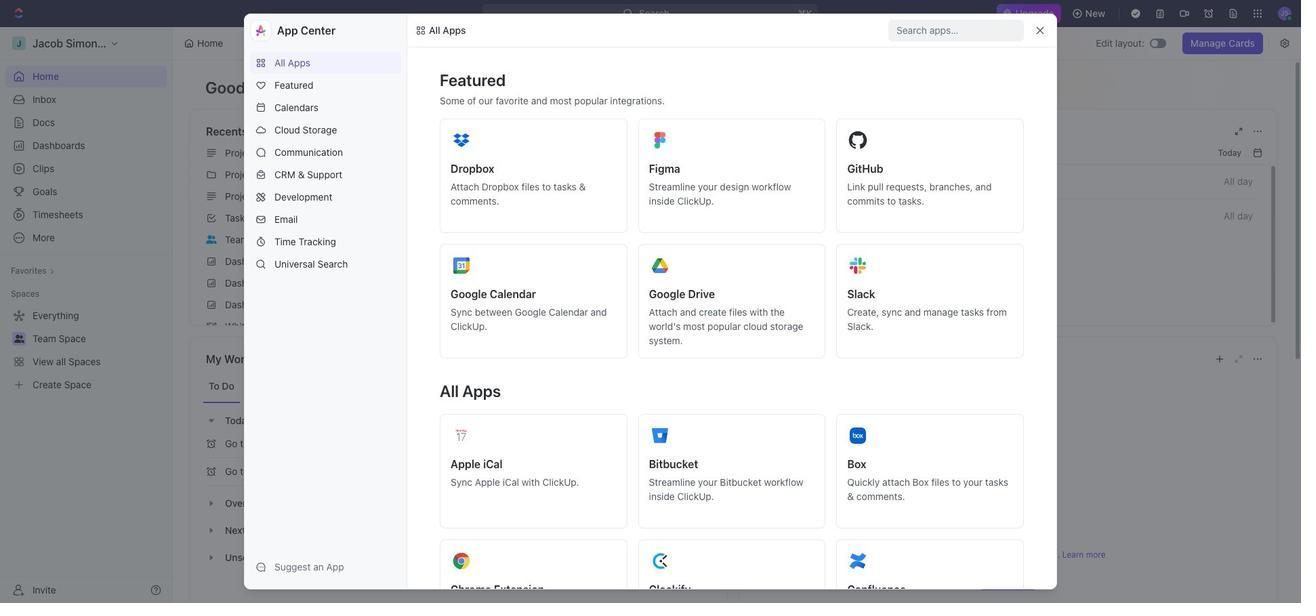 Task type: vqa. For each thing, say whether or not it's contained in the screenshot.
Task name or type '/' for commands text box
no



Task type: describe. For each thing, give the bounding box(es) containing it.
Search apps… field
[[897, 22, 1019, 39]]

sidebar navigation
[[0, 27, 173, 603]]



Task type: locate. For each thing, give the bounding box(es) containing it.
tab list
[[203, 370, 714, 403]]

user group image
[[206, 235, 217, 244]]

tree inside sidebar navigation
[[5, 305, 167, 396]]

akvyc image
[[415, 25, 426, 36]]

dialog
[[244, 14, 1057, 603]]

tree
[[5, 305, 167, 396]]



